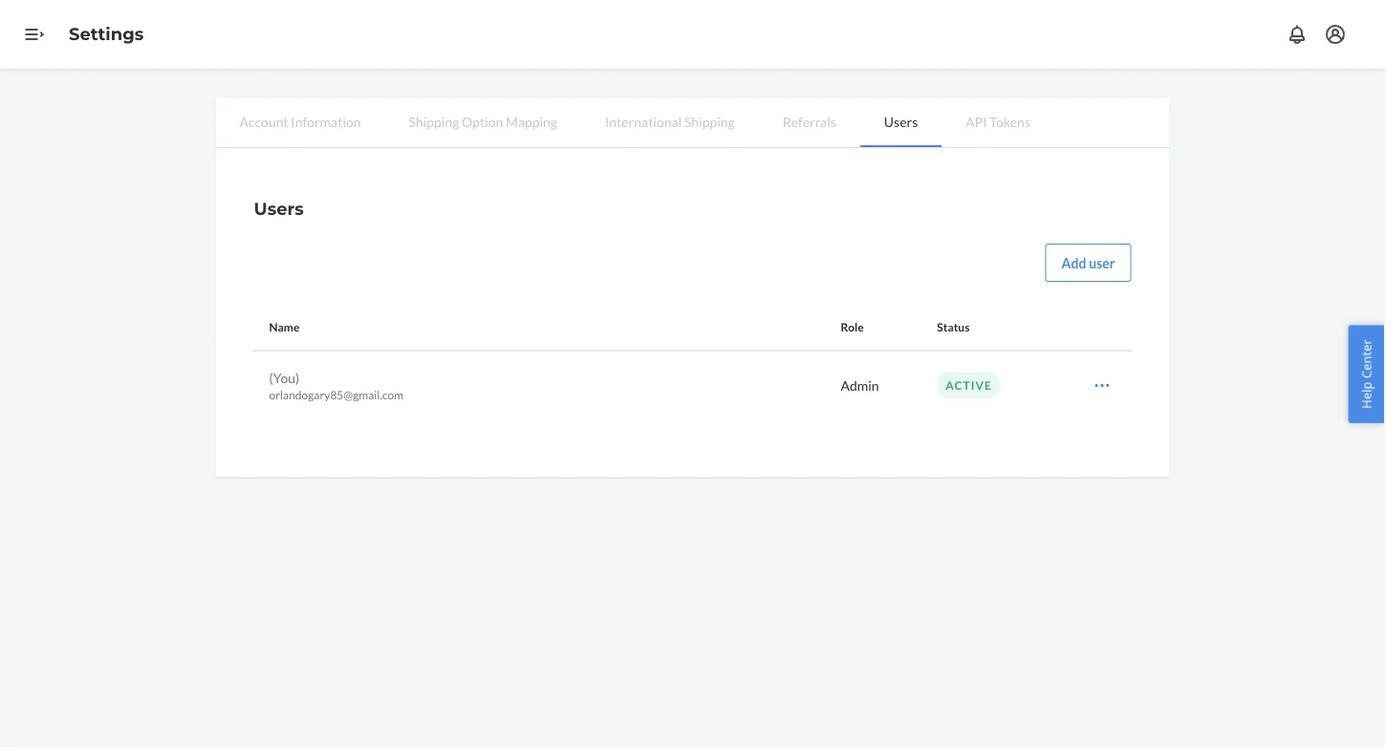 Task type: vqa. For each thing, say whether or not it's contained in the screenshot.
"learn more"
no



Task type: locate. For each thing, give the bounding box(es) containing it.
1 horizontal spatial users
[[885, 113, 918, 130]]

1 vertical spatial users
[[254, 198, 304, 219]]

users inside tab
[[885, 113, 918, 130]]

admin
[[841, 378, 880, 394]]

shipping inside international shipping tab
[[685, 113, 735, 130]]

add user button
[[1046, 244, 1132, 282]]

international
[[605, 113, 682, 130]]

api tokens
[[966, 113, 1031, 130]]

0 vertical spatial users
[[885, 113, 918, 130]]

orlandogary85@gmail.com
[[269, 388, 404, 402]]

name
[[269, 321, 300, 334]]

0 horizontal spatial shipping
[[409, 113, 459, 130]]

account
[[240, 113, 289, 130]]

2 shipping from the left
[[685, 113, 735, 130]]

user
[[1090, 255, 1116, 271]]

(you)
[[269, 370, 300, 386]]

add user
[[1062, 255, 1116, 271]]

users down account
[[254, 198, 304, 219]]

users left the api
[[885, 113, 918, 130]]

active
[[946, 379, 993, 393]]

1 horizontal spatial shipping
[[685, 113, 735, 130]]

users
[[885, 113, 918, 130], [254, 198, 304, 219]]

api
[[966, 113, 988, 130]]

help center button
[[1349, 325, 1386, 424]]

settings
[[69, 24, 144, 45]]

settings link
[[69, 24, 144, 45]]

shipping right international
[[685, 113, 735, 130]]

international shipping tab
[[581, 98, 759, 145]]

center
[[1359, 340, 1376, 379]]

option
[[462, 113, 503, 130]]

1 shipping from the left
[[409, 113, 459, 130]]

help center
[[1359, 340, 1376, 409]]

shipping
[[409, 113, 459, 130], [685, 113, 735, 130]]

help
[[1359, 382, 1376, 409]]

shipping left option
[[409, 113, 459, 130]]

account information
[[240, 113, 361, 130]]

open account menu image
[[1325, 23, 1348, 46]]

tab list
[[216, 98, 1170, 148]]

0 horizontal spatial users
[[254, 198, 304, 219]]



Task type: describe. For each thing, give the bounding box(es) containing it.
status
[[938, 321, 970, 334]]

role
[[841, 321, 864, 334]]

shipping option mapping tab
[[385, 98, 581, 145]]

shipping option mapping
[[409, 113, 558, 130]]

shipping inside shipping option mapping "tab"
[[409, 113, 459, 130]]

api tokens tab
[[942, 98, 1055, 145]]

open navigation image
[[23, 23, 46, 46]]

referrals
[[783, 113, 837, 130]]

tokens
[[990, 113, 1031, 130]]

open notifications image
[[1286, 23, 1309, 46]]

users tab
[[861, 98, 942, 147]]

add
[[1062, 255, 1087, 271]]

(you) orlandogary85@gmail.com
[[269, 370, 404, 402]]

international shipping
[[605, 113, 735, 130]]

open user actions image
[[1093, 376, 1113, 395]]

tab list containing account information
[[216, 98, 1170, 148]]

information
[[291, 113, 361, 130]]

account information tab
[[216, 98, 385, 145]]

mapping
[[506, 113, 558, 130]]

referrals tab
[[759, 98, 861, 145]]



